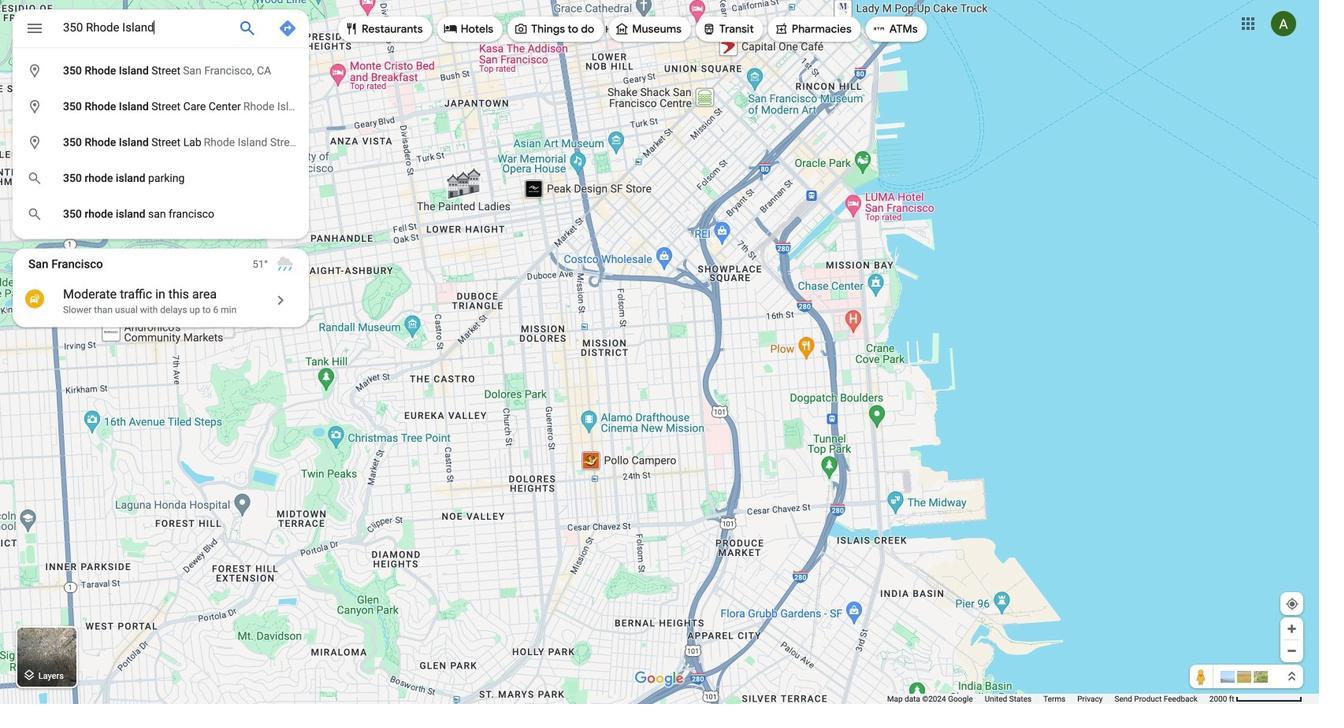 Task type: vqa. For each thing, say whether or not it's contained in the screenshot.
Suggestions Grid
yes



Task type: describe. For each thing, give the bounding box(es) containing it.
san francisco weather group
[[253, 249, 309, 280]]

google maps element
[[0, 0, 1319, 705]]

zoom in image
[[1286, 623, 1298, 635]]

show street view coverage image
[[1190, 665, 1214, 689]]

suggestions grid
[[13, 47, 432, 239]]

show your location image
[[1285, 597, 1300, 612]]

5 cell from the top
[[13, 202, 299, 227]]

san francisco region
[[13, 249, 309, 327]]

zoom out image
[[1286, 645, 1298, 657]]

Search Google Maps field
[[13, 9, 309, 52]]



Task type: locate. For each thing, give the bounding box(es) containing it.
2 cell from the top
[[13, 94, 432, 120]]

4 cell from the top
[[13, 166, 299, 192]]

3 cell from the top
[[13, 130, 393, 156]]

google account: augustus odena  
(augustus@adept.ai) image
[[1271, 11, 1296, 36]]

cell
[[13, 58, 299, 84], [13, 94, 432, 120], [13, 130, 393, 156], [13, 166, 299, 192], [13, 202, 299, 227]]

rain image
[[276, 255, 295, 274]]

none search field inside google maps element
[[13, 9, 432, 239]]

None search field
[[13, 9, 432, 239]]

None field
[[63, 18, 225, 37]]

1 cell from the top
[[13, 58, 299, 84]]

none field inside search google maps field
[[63, 18, 225, 37]]



